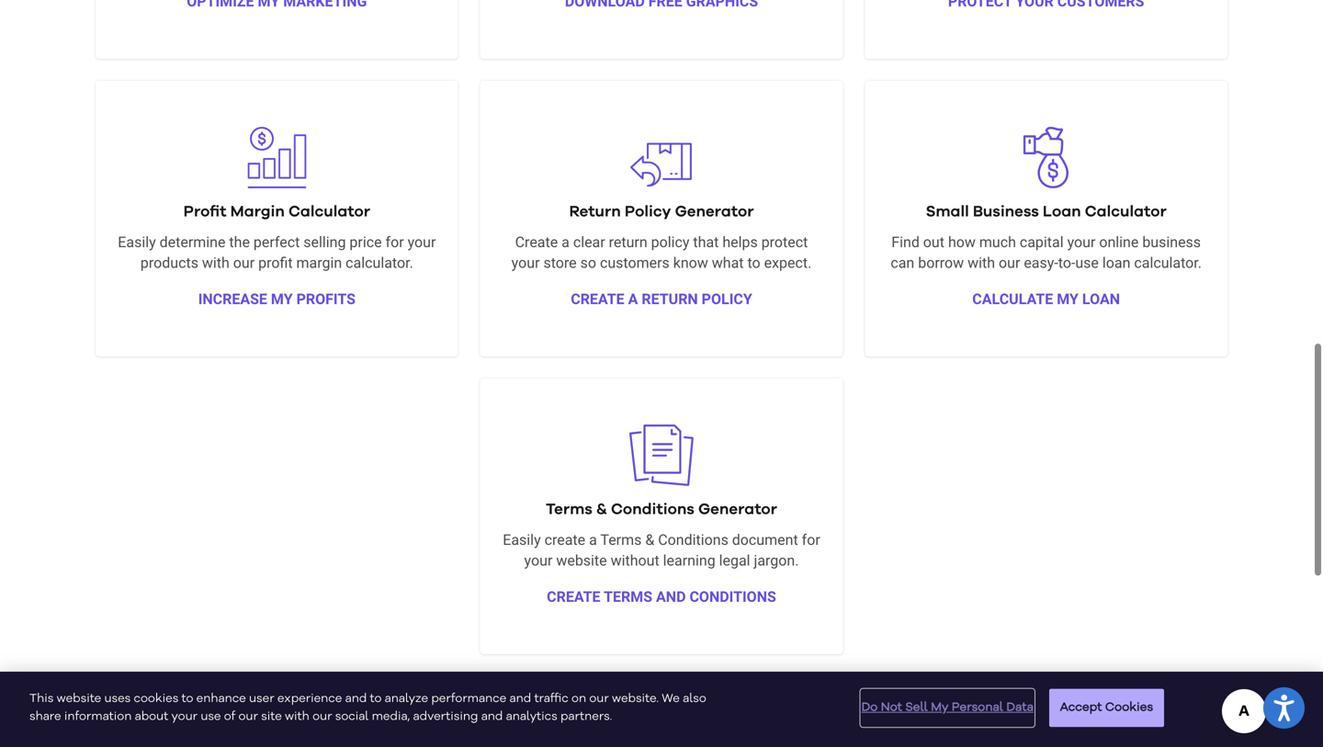 Task type: locate. For each thing, give the bounding box(es) containing it.
uses
[[104, 693, 131, 705]]

expect.
[[764, 254, 812, 271]]

calculate
[[972, 290, 1053, 308]]

terms up "without"
[[600, 531, 642, 549]]

do not sell my personal data button
[[862, 690, 1034, 726]]

return up clear on the left
[[569, 204, 621, 220]]

return
[[569, 204, 621, 220], [642, 290, 698, 308]]

with down determine at top left
[[202, 254, 230, 271]]

calculator. down price
[[346, 254, 413, 271]]

1 vertical spatial website
[[57, 693, 101, 705]]

use
[[1075, 254, 1099, 271], [201, 711, 221, 723]]

& inside "easily create a terms & conditions document for your website without learning legal jargon."
[[645, 531, 655, 549]]

0 horizontal spatial with
[[202, 254, 230, 271]]

generator up document
[[698, 502, 777, 517]]

0 horizontal spatial website
[[57, 693, 101, 705]]

to-
[[1058, 254, 1075, 271]]

1 horizontal spatial use
[[1075, 254, 1099, 271]]

what
[[712, 254, 744, 271]]

terms inside "easily create a terms & conditions document for your website without learning legal jargon."
[[600, 531, 642, 549]]

easily create a terms & conditions document for your website without learning legal jargon.
[[503, 531, 820, 569]]

profit margin calculator
[[183, 204, 370, 220]]

margin
[[230, 204, 285, 220]]

perfect
[[254, 233, 300, 251]]

accept cookies button
[[1049, 689, 1164, 727]]

1 vertical spatial terms
[[600, 531, 642, 549]]

terms
[[546, 502, 593, 517], [600, 531, 642, 549], [604, 588, 652, 605]]

1 vertical spatial a
[[628, 290, 638, 308]]

0 vertical spatial for
[[385, 233, 404, 251]]

with inside "find out how much capital your online business can borrow with our easy-to-use loan calculator."
[[968, 254, 995, 271]]

0 vertical spatial website
[[556, 552, 607, 569]]

0 horizontal spatial policy
[[625, 204, 671, 220]]

& up "easily create a terms & conditions document for your website without learning legal jargon."
[[596, 502, 607, 517]]

1 horizontal spatial with
[[285, 711, 309, 723]]

calculator
[[289, 204, 370, 220], [1085, 204, 1167, 220]]

1 horizontal spatial to
[[370, 693, 382, 705]]

and
[[656, 588, 686, 605], [345, 693, 367, 705], [510, 693, 531, 705], [481, 711, 503, 723]]

policy
[[651, 233, 690, 251]]

advertising
[[413, 711, 478, 723]]

use left loan
[[1075, 254, 1099, 271]]

with inside 'this website uses cookies to enhance user experience and to analyze performance and traffic on our website. we also share information about your use of our site with our social media, advertising and analytics partners.'
[[285, 711, 309, 723]]

your right about
[[171, 711, 198, 723]]

0 horizontal spatial my
[[271, 290, 293, 308]]

easily inside easily determine the perfect selling price for your products with our profit margin calculator.
[[118, 233, 156, 251]]

on
[[572, 693, 586, 705]]

store
[[543, 254, 577, 271]]

0 horizontal spatial easily
[[118, 233, 156, 251]]

return policy icon image
[[629, 126, 694, 190]]

for right document
[[802, 531, 820, 549]]

my
[[271, 290, 293, 308], [1057, 290, 1079, 308], [931, 702, 949, 714]]

2 horizontal spatial with
[[968, 254, 995, 271]]

profit
[[258, 254, 293, 271]]

a inside "easily create a terms & conditions document for your website without learning legal jargon."
[[589, 531, 597, 549]]

0 horizontal spatial loan
[[1043, 204, 1081, 220]]

our
[[233, 254, 255, 271], [999, 254, 1020, 271], [589, 693, 609, 705], [238, 711, 258, 723], [312, 711, 332, 723]]

terms and conditions icon image
[[629, 424, 694, 488]]

1 horizontal spatial calculator.
[[1134, 254, 1202, 271]]

1 horizontal spatial calculator
[[1085, 204, 1167, 220]]

2 horizontal spatial my
[[1057, 290, 1079, 308]]

1 horizontal spatial for
[[802, 531, 820, 549]]

0 vertical spatial a
[[562, 233, 570, 251]]

create terms and conditions link
[[547, 588, 776, 605]]

create down so
[[571, 290, 625, 308]]

our down 'much'
[[999, 254, 1020, 271]]

to inside create a clear return policy that helps protect your store so customers know what to expect.
[[748, 254, 761, 271]]

a
[[562, 233, 570, 251], [628, 290, 638, 308], [589, 531, 597, 549]]

0 horizontal spatial use
[[201, 711, 221, 723]]

our down the the
[[233, 254, 255, 271]]

our down experience
[[312, 711, 332, 723]]

policy down what
[[702, 290, 752, 308]]

small
[[926, 204, 969, 220]]

0 horizontal spatial for
[[385, 233, 404, 251]]

1 calculator. from the left
[[346, 254, 413, 271]]

1 vertical spatial create
[[571, 290, 625, 308]]

your inside create a clear return policy that helps protect your store so customers know what to expect.
[[512, 254, 540, 271]]

1 vertical spatial conditions
[[658, 531, 729, 549]]

calculate my loan link
[[972, 290, 1120, 308]]

cookies
[[134, 693, 179, 705]]

our inside "find out how much capital your online business can borrow with our easy-to-use loan calculator."
[[999, 254, 1020, 271]]

loan
[[1103, 254, 1131, 271]]

create a clear return policy that helps protect your store so customers know what to expect.
[[512, 233, 812, 271]]

your down create
[[524, 552, 553, 569]]

my for increase
[[271, 290, 293, 308]]

personal
[[952, 702, 1003, 714]]

calculator up selling on the left top of page
[[289, 204, 370, 220]]

for right price
[[385, 233, 404, 251]]

my down profit
[[271, 290, 293, 308]]

margin
[[296, 254, 342, 271]]

calculator.
[[346, 254, 413, 271], [1134, 254, 1202, 271]]

website
[[556, 552, 607, 569], [57, 693, 101, 705]]

0 vertical spatial loan
[[1043, 204, 1081, 220]]

1 vertical spatial return
[[642, 290, 698, 308]]

conditions up "easily create a terms & conditions document for your website without learning legal jargon."
[[611, 502, 695, 517]]

calculator up online
[[1085, 204, 1167, 220]]

1 vertical spatial &
[[645, 531, 655, 549]]

use left of
[[201, 711, 221, 723]]

1 horizontal spatial policy
[[702, 290, 752, 308]]

0 horizontal spatial calculator
[[289, 204, 370, 220]]

my down to-
[[1057, 290, 1079, 308]]

website inside 'this website uses cookies to enhance user experience and to analyze performance and traffic on our website. we also share information about your use of our site with our social media, advertising and analytics partners.'
[[57, 693, 101, 705]]

find out how much capital your online business can borrow with our easy-to-use loan calculator.
[[891, 233, 1202, 271]]

generator up the that
[[675, 204, 754, 220]]

calculator. down business
[[1134, 254, 1202, 271]]

1 horizontal spatial my
[[931, 702, 949, 714]]

conditions
[[611, 502, 695, 517], [658, 531, 729, 549], [690, 588, 776, 605]]

1 horizontal spatial a
[[589, 531, 597, 549]]

website down create
[[556, 552, 607, 569]]

return policy generator
[[569, 204, 754, 220]]

terms up create
[[546, 502, 593, 517]]

easily left create
[[503, 531, 541, 549]]

helps
[[723, 233, 758, 251]]

with down 'much'
[[968, 254, 995, 271]]

0 vertical spatial create
[[515, 233, 558, 251]]

0 horizontal spatial return
[[569, 204, 621, 220]]

online
[[1099, 233, 1139, 251]]

a down customers
[[628, 290, 638, 308]]

easily inside "easily create a terms & conditions document for your website without learning legal jargon."
[[503, 531, 541, 549]]

open accessibe: accessibility options, statement and help image
[[1274, 695, 1294, 721]]

your inside easily determine the perfect selling price for your products with our profit margin calculator.
[[408, 233, 436, 251]]

a right create
[[589, 531, 597, 549]]

legal
[[719, 552, 750, 569]]

media,
[[372, 711, 410, 723]]

1 vertical spatial easily
[[503, 531, 541, 549]]

2 calculator. from the left
[[1134, 254, 1202, 271]]

your up to-
[[1067, 233, 1096, 251]]

easily
[[118, 233, 156, 251], [503, 531, 541, 549]]

conditions up learning
[[658, 531, 729, 549]]

create a return policy
[[571, 290, 752, 308]]

loan up capital
[[1043, 204, 1081, 220]]

website up information
[[57, 693, 101, 705]]

1 horizontal spatial easily
[[503, 531, 541, 549]]

conditions down legal at the bottom of page
[[690, 588, 776, 605]]

return down know
[[642, 290, 698, 308]]

profit
[[183, 204, 227, 220]]

0 vertical spatial policy
[[625, 204, 671, 220]]

1 vertical spatial loan
[[1082, 290, 1120, 308]]

1 vertical spatial for
[[802, 531, 820, 549]]

loan
[[1043, 204, 1081, 220], [1082, 290, 1120, 308]]

create inside create a clear return policy that helps protect your store so customers know what to expect.
[[515, 233, 558, 251]]

0 vertical spatial use
[[1075, 254, 1099, 271]]

2 horizontal spatial a
[[628, 290, 638, 308]]

0 horizontal spatial calculator.
[[346, 254, 413, 271]]

2 vertical spatial a
[[589, 531, 597, 549]]

your right price
[[408, 233, 436, 251]]

our inside easily determine the perfect selling price for your products with our profit margin calculator.
[[233, 254, 255, 271]]

to
[[748, 254, 761, 271], [182, 693, 193, 705], [370, 693, 382, 705]]

and down performance
[[481, 711, 503, 723]]

data
[[1007, 702, 1034, 714]]

policy up return
[[625, 204, 671, 220]]

1 horizontal spatial return
[[642, 290, 698, 308]]

easily up the products
[[118, 233, 156, 251]]

use inside 'this website uses cookies to enhance user experience and to analyze performance and traffic on our website. we also share information about your use of our site with our social media, advertising and analytics partners.'
[[201, 711, 221, 723]]

1 horizontal spatial &
[[645, 531, 655, 549]]

with down experience
[[285, 711, 309, 723]]

your inside "find out how much capital your online business can borrow with our easy-to-use loan calculator."
[[1067, 233, 1096, 251]]

website inside "easily create a terms & conditions document for your website without learning legal jargon."
[[556, 552, 607, 569]]

0 horizontal spatial a
[[562, 233, 570, 251]]

a inside create a clear return policy that helps protect your store so customers know what to expect.
[[562, 233, 570, 251]]

to up media,
[[370, 693, 382, 705]]

0 vertical spatial &
[[596, 502, 607, 517]]

borrow
[[918, 254, 964, 271]]

loan down loan
[[1082, 290, 1120, 308]]

1 horizontal spatial loan
[[1082, 290, 1120, 308]]

your
[[408, 233, 436, 251], [1067, 233, 1096, 251], [512, 254, 540, 271], [524, 552, 553, 569], [171, 711, 198, 723]]

my right sell
[[931, 702, 949, 714]]

terms down "without"
[[604, 588, 652, 605]]

0 vertical spatial easily
[[118, 233, 156, 251]]

for inside "easily create a terms & conditions document for your website without learning legal jargon."
[[802, 531, 820, 549]]

a up store
[[562, 233, 570, 251]]

create up store
[[515, 233, 558, 251]]

with
[[202, 254, 230, 271], [968, 254, 995, 271], [285, 711, 309, 723]]

create down create
[[547, 588, 601, 605]]

terms & conditions generator
[[546, 502, 777, 517]]

2 vertical spatial create
[[547, 588, 601, 605]]

1 calculator from the left
[[289, 204, 370, 220]]

my for calculate
[[1057, 290, 1079, 308]]

to down helps
[[748, 254, 761, 271]]

1 horizontal spatial website
[[556, 552, 607, 569]]

enhance
[[196, 693, 246, 705]]

1 vertical spatial use
[[201, 711, 221, 723]]

your left store
[[512, 254, 540, 271]]

to right cookies
[[182, 693, 193, 705]]

and up social
[[345, 693, 367, 705]]

& up "without"
[[645, 531, 655, 549]]

2 horizontal spatial to
[[748, 254, 761, 271]]

for inside easily determine the perfect selling price for your products with our profit margin calculator.
[[385, 233, 404, 251]]



Task type: vqa. For each thing, say whether or not it's contained in the screenshot.
and
yes



Task type: describe. For each thing, give the bounding box(es) containing it.
out
[[923, 233, 945, 251]]

small business loan calculator
[[926, 204, 1167, 220]]

loan for business
[[1043, 204, 1081, 220]]

information
[[64, 711, 132, 723]]

our right of
[[238, 711, 258, 723]]

your inside 'this website uses cookies to enhance user experience and to analyze performance and traffic on our website. we also share information about your use of our site with our social media, advertising and analytics partners.'
[[171, 711, 198, 723]]

social
[[335, 711, 369, 723]]

the
[[229, 233, 250, 251]]

document
[[732, 531, 798, 549]]

customers
[[600, 254, 670, 271]]

0 horizontal spatial &
[[596, 502, 607, 517]]

this website uses cookies to enhance user experience and to analyze performance and traffic on our website. we also share information about your use of our site with our social media, advertising and analytics partners.
[[29, 693, 706, 723]]

know
[[673, 254, 708, 271]]

easy-
[[1024, 254, 1058, 271]]

site
[[261, 711, 282, 723]]

create terms and conditions
[[547, 588, 776, 605]]

business loan icon image
[[1014, 126, 1078, 190]]

0 vertical spatial generator
[[675, 204, 754, 220]]

easily for your
[[503, 531, 541, 549]]

jargon.
[[754, 552, 799, 569]]

calculator. inside "find out how much capital your online business can borrow with our easy-to-use loan calculator."
[[1134, 254, 1202, 271]]

about
[[135, 711, 168, 723]]

your inside "easily create a terms & conditions document for your website without learning legal jargon."
[[524, 552, 553, 569]]

without
[[611, 552, 660, 569]]

accept cookies
[[1060, 702, 1153, 714]]

2 vertical spatial conditions
[[690, 588, 776, 605]]

a for return
[[628, 290, 638, 308]]

conditions inside "easily create a terms & conditions document for your website without learning legal jargon."
[[658, 531, 729, 549]]

with inside easily determine the perfect selling price for your products with our profit margin calculator.
[[202, 254, 230, 271]]

do not sell my personal data
[[862, 702, 1034, 714]]

calculator. inside easily determine the perfect selling price for your products with our profit margin calculator.
[[346, 254, 413, 271]]

0 horizontal spatial to
[[182, 693, 193, 705]]

profits
[[296, 290, 356, 308]]

easily for products
[[118, 233, 156, 251]]

so
[[580, 254, 596, 271]]

loan for my
[[1082, 290, 1120, 308]]

protect
[[761, 233, 808, 251]]

not
[[881, 702, 902, 714]]

accept
[[1060, 702, 1102, 714]]

increase my profits link
[[198, 290, 356, 308]]

experience
[[277, 693, 342, 705]]

we
[[662, 693, 680, 705]]

2 calculator from the left
[[1085, 204, 1167, 220]]

our right on
[[589, 693, 609, 705]]

a for clear
[[562, 233, 570, 251]]

products
[[140, 254, 198, 271]]

and down learning
[[656, 588, 686, 605]]

price
[[350, 233, 382, 251]]

user
[[249, 693, 274, 705]]

0 vertical spatial return
[[569, 204, 621, 220]]

my inside button
[[931, 702, 949, 714]]

that
[[693, 233, 719, 251]]

create for create a clear return policy that helps protect your store so customers know what to expect.
[[515, 233, 558, 251]]

this
[[29, 693, 54, 705]]

much
[[979, 233, 1016, 251]]

traffic
[[534, 693, 569, 705]]

determine
[[160, 233, 226, 251]]

how
[[948, 233, 976, 251]]

and up analytics
[[510, 693, 531, 705]]

use inside "find out how much capital your online business can borrow with our easy-to-use loan calculator."
[[1075, 254, 1099, 271]]

find
[[892, 233, 920, 251]]

website.
[[612, 693, 659, 705]]

capital
[[1020, 233, 1064, 251]]

1 vertical spatial generator
[[698, 502, 777, 517]]

return
[[609, 233, 648, 251]]

0 vertical spatial terms
[[546, 502, 593, 517]]

performance
[[431, 693, 507, 705]]

can
[[891, 254, 915, 271]]

clear
[[573, 233, 605, 251]]

create a return policy link
[[571, 290, 752, 308]]

increase
[[198, 290, 267, 308]]

also
[[683, 693, 706, 705]]

business
[[973, 204, 1039, 220]]

share
[[29, 711, 61, 723]]

0 vertical spatial conditions
[[611, 502, 695, 517]]

partners.
[[561, 711, 612, 723]]

sell
[[906, 702, 928, 714]]

analytics
[[506, 711, 558, 723]]

create for create terms and conditions
[[547, 588, 601, 605]]

do
[[862, 702, 878, 714]]

business
[[1142, 233, 1201, 251]]

calculate my loan
[[972, 290, 1120, 308]]

1 vertical spatial policy
[[702, 290, 752, 308]]

analyze
[[385, 693, 428, 705]]

create for create a return policy
[[571, 290, 625, 308]]

profit margin calculator icon image
[[245, 126, 309, 190]]

create
[[545, 531, 585, 549]]

easily determine the perfect selling price for your products with our profit margin calculator.
[[118, 233, 436, 271]]

cookies
[[1105, 702, 1153, 714]]

2 vertical spatial terms
[[604, 588, 652, 605]]

selling
[[303, 233, 346, 251]]

of
[[224, 711, 235, 723]]

increase my profits
[[198, 290, 356, 308]]

learning
[[663, 552, 716, 569]]

privacy alert dialog
[[0, 672, 1323, 747]]



